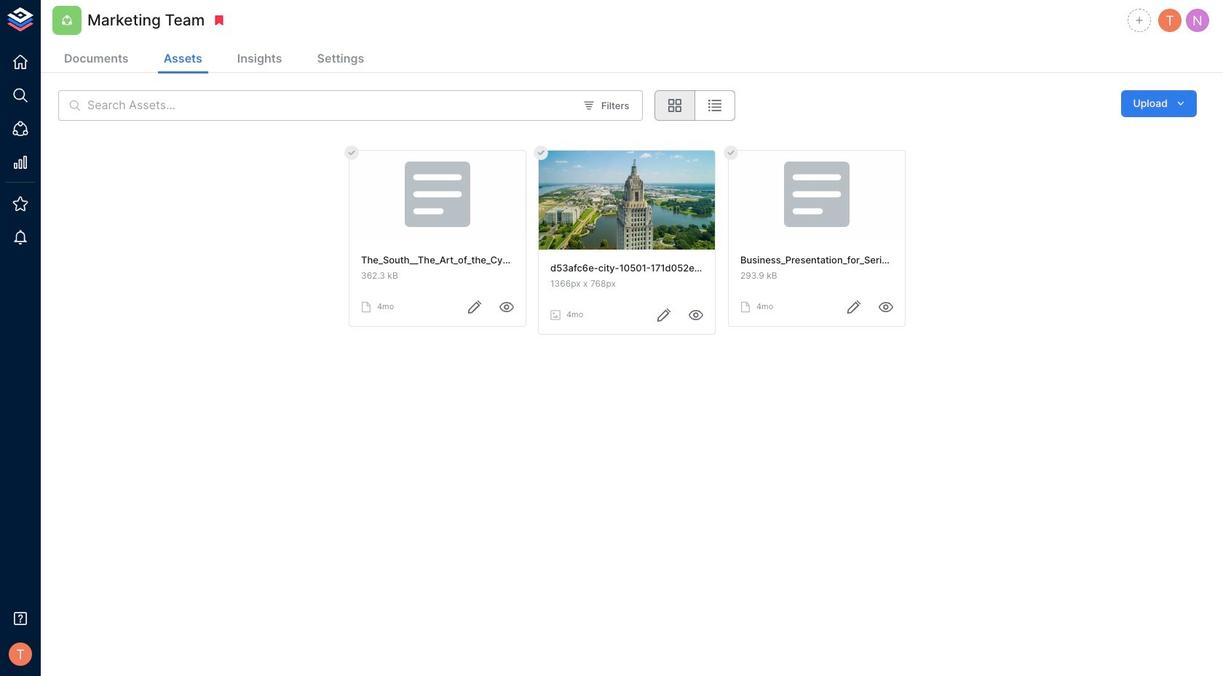 Task type: vqa. For each thing, say whether or not it's contained in the screenshot.
topmost the marketing team
no



Task type: locate. For each thing, give the bounding box(es) containing it.
group
[[655, 90, 736, 121]]

Search Assets... text field
[[87, 90, 575, 121]]



Task type: describe. For each thing, give the bounding box(es) containing it.
remove bookmark image
[[213, 14, 226, 27]]



